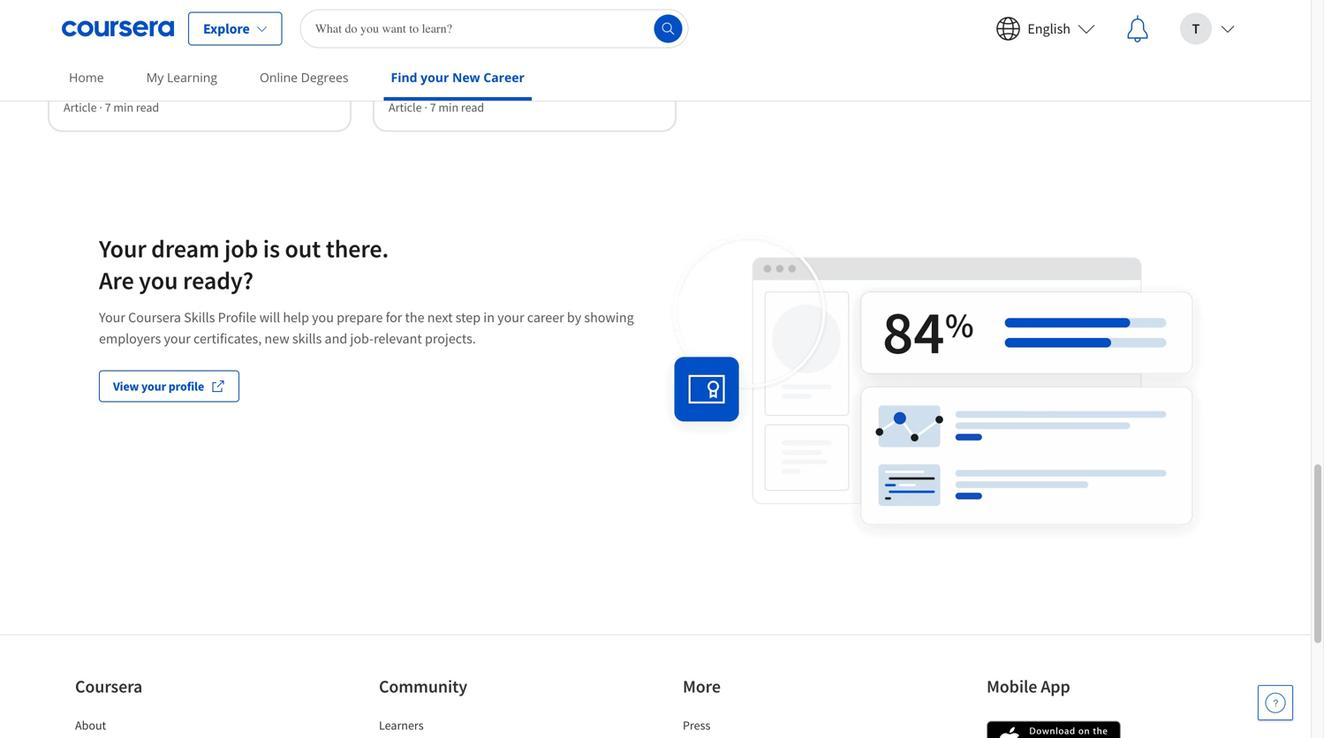 Task type: vqa. For each thing, say whether or not it's contained in the screenshot.
Google image
no



Task type: describe. For each thing, give the bounding box(es) containing it.
find
[[391, 69, 417, 86]]

home link
[[62, 57, 111, 97]]

the inside your coursera skills profile will help you prepare for the next step in your career by showing employers your certificates, new skills and job-relevant projects.
[[405, 309, 425, 326]]

prepare
[[337, 309, 383, 326]]

by
[[567, 309, 581, 326]]

online degrees
[[260, 69, 349, 86]]

decision
[[102, 28, 145, 44]]

skills
[[184, 309, 215, 326]]

what inside explore what an seo consultant can contribute to your business and how to hire the right one for your business goals.
[[430, 0, 456, 8]]

steps
[[204, 10, 231, 26]]

mobile app
[[987, 676, 1070, 698]]

the inside explore what an seo consultant can contribute to your business and how to hire the right one for your business goals.
[[545, 10, 562, 26]]

explore for explore
[[203, 20, 250, 38]]

projects.
[[425, 330, 476, 348]]

your for your coursera skills profile will help you prepare for the next step in your career by showing employers your certificates, new skills and job-relevant projects.
[[99, 309, 125, 326]]

your coursera skills profile will help you prepare for the next step in your career by showing employers your certificates, new skills and job-relevant projects.
[[99, 309, 634, 348]]

they
[[274, 0, 296, 8]]

how
[[485, 10, 507, 26]]

your down skills at top left
[[164, 330, 191, 348]]

press link
[[683, 718, 711, 734]]

career
[[483, 69, 525, 86]]

and right sellers,
[[162, 10, 182, 26]]

the left 'steps'
[[184, 10, 201, 26]]

certificates,
[[194, 330, 262, 348]]

profile
[[218, 309, 257, 326]]

my
[[146, 69, 164, 86]]

explore for explore different pricing strategies, what they offer buyers and sellers, and the steps to making the best pricing decision for your business, products, and brand.
[[64, 0, 102, 8]]

in
[[484, 309, 495, 326]]

hire
[[522, 10, 543, 26]]

help
[[283, 309, 309, 326]]

for inside explore different pricing strategies, what they offer buyers and sellers, and the steps to making the best pricing decision for your business, products, and brand.
[[148, 28, 162, 44]]

coursera inside your coursera skills profile will help you prepare for the next step in your career by showing employers your certificates, new skills and job-relevant projects.
[[128, 309, 181, 326]]

you inside your coursera skills profile will help you prepare for the next step in your career by showing employers your certificates, new skills and job-relevant projects.
[[312, 309, 334, 326]]

next
[[427, 309, 453, 326]]

· for explore what an seo consultant can contribute to your business and how to hire the right one for your business goals.
[[424, 99, 427, 115]]

right
[[564, 10, 589, 26]]

explore what an seo consultant can contribute to your business and how to hire the right one for your business goals.
[[389, 0, 654, 44]]

view your profile button
[[99, 371, 240, 402]]

your for your dream job is out there. are you ready?
[[99, 233, 146, 264]]

your right find
[[421, 69, 449, 86]]

contribute
[[576, 0, 630, 8]]

making
[[247, 10, 285, 26]]

find your new career
[[391, 69, 525, 86]]

brand.
[[64, 45, 97, 61]]

will
[[259, 309, 280, 326]]

what inside explore different pricing strategies, what they offer buyers and sellers, and the steps to making the best pricing decision for your business, products, and brand.
[[245, 0, 271, 8]]

career
[[527, 309, 564, 326]]

learners link
[[379, 718, 424, 734]]

about link
[[75, 718, 106, 734]]

explore button
[[188, 12, 282, 45]]

business,
[[191, 28, 239, 44]]

employers
[[99, 330, 161, 348]]

online
[[260, 69, 298, 86]]

new
[[265, 330, 290, 348]]

explore for explore what an seo consultant can contribute to your business and how to hire the right one for your business goals.
[[389, 0, 427, 8]]

What do you want to learn? text field
[[300, 9, 689, 48]]

7 for for
[[105, 99, 111, 115]]

read for your
[[136, 99, 159, 115]]

dream
[[151, 233, 220, 264]]

new
[[452, 69, 480, 86]]

view your profile
[[113, 379, 204, 394]]

ready?
[[183, 265, 254, 296]]

home
[[69, 69, 104, 86]]

7 for business
[[430, 99, 436, 115]]

min for business
[[439, 99, 459, 115]]

seo
[[474, 0, 495, 8]]

download on the app store image
[[987, 721, 1121, 739]]



Task type: locate. For each thing, give the bounding box(es) containing it.
0 horizontal spatial read
[[136, 99, 159, 115]]

strategies,
[[190, 0, 243, 8]]

to
[[633, 0, 643, 8], [233, 10, 244, 26], [509, 10, 520, 26]]

1 horizontal spatial you
[[312, 309, 334, 326]]

your up find
[[389, 10, 412, 26]]

2 what from the left
[[430, 0, 456, 8]]

your right view
[[141, 379, 166, 394]]

are
[[99, 265, 134, 296]]

min
[[113, 99, 133, 115], [439, 99, 459, 115]]

to right 'steps'
[[233, 10, 244, 26]]

0 vertical spatial your
[[99, 233, 146, 264]]

explore up buyers
[[64, 0, 102, 8]]

help center image
[[1265, 693, 1286, 714]]

to down consultant
[[509, 10, 520, 26]]

you down dream
[[139, 265, 178, 296]]

1 horizontal spatial read
[[461, 99, 484, 115]]

more
[[683, 676, 721, 698]]

products,
[[241, 28, 290, 44]]

0 horizontal spatial min
[[113, 99, 133, 115]]

article
[[64, 99, 97, 115], [389, 99, 422, 115]]

0 vertical spatial for
[[614, 10, 628, 26]]

coursera image
[[62, 15, 174, 43]]

job-
[[350, 330, 374, 348]]

article · 7 min read
[[64, 99, 159, 115], [389, 99, 484, 115]]

pricing down buyers
[[64, 28, 99, 44]]

1 horizontal spatial 7
[[430, 99, 436, 115]]

1 vertical spatial your
[[99, 309, 125, 326]]

1 horizontal spatial pricing
[[152, 0, 187, 8]]

1 vertical spatial you
[[312, 309, 334, 326]]

0 horizontal spatial what
[[245, 0, 271, 8]]

read for goals.
[[461, 99, 484, 115]]

0 horizontal spatial you
[[139, 265, 178, 296]]

and down the different
[[101, 10, 121, 26]]

t
[[1192, 20, 1200, 38]]

explore
[[64, 0, 102, 8], [389, 0, 427, 8], [203, 20, 250, 38]]

1 horizontal spatial article · 7 min read
[[389, 99, 484, 115]]

business
[[415, 10, 460, 26], [389, 28, 434, 44]]

the down they
[[288, 10, 305, 26]]

your up are in the top of the page
[[99, 233, 146, 264]]

sellers,
[[123, 10, 160, 26]]

1 horizontal spatial explore
[[203, 20, 250, 38]]

learners
[[379, 718, 424, 734]]

your inside your dream job is out there. are you ready?
[[99, 233, 146, 264]]

1 horizontal spatial what
[[430, 0, 456, 8]]

article · 7 min read down home
[[64, 99, 159, 115]]

article · 7 min read for business
[[389, 99, 484, 115]]

explore inside dropdown button
[[203, 20, 250, 38]]

business left goals.
[[389, 28, 434, 44]]

one
[[591, 10, 611, 26]]

my learning link
[[139, 57, 224, 97]]

0 horizontal spatial ·
[[99, 99, 102, 115]]

·
[[99, 99, 102, 115], [424, 99, 427, 115]]

business up goals.
[[415, 10, 460, 26]]

your inside explore different pricing strategies, what they offer buyers and sellers, and the steps to making the best pricing decision for your business, products, and brand.
[[165, 28, 188, 44]]

read down the my
[[136, 99, 159, 115]]

and
[[101, 10, 121, 26], [162, 10, 182, 26], [462, 10, 482, 26], [293, 28, 313, 44], [325, 330, 347, 348]]

· for explore different pricing strategies, what they offer buyers and sellers, and the steps to making the best pricing decision for your business, products, and brand.
[[99, 99, 102, 115]]

for inside your coursera skills profile will help you prepare for the next step in your career by showing employers your certificates, new skills and job-relevant projects.
[[386, 309, 402, 326]]

graphic of the learner profile page image
[[656, 233, 1212, 548]]

and inside your coursera skills profile will help you prepare for the next step in your career by showing employers your certificates, new skills and job-relevant projects.
[[325, 330, 347, 348]]

online degrees link
[[253, 57, 356, 97]]

1 horizontal spatial min
[[439, 99, 459, 115]]

english button
[[982, 0, 1110, 57]]

for
[[614, 10, 628, 26], [148, 28, 162, 44], [386, 309, 402, 326]]

0 vertical spatial you
[[139, 265, 178, 296]]

the down can
[[545, 10, 562, 26]]

to inside explore different pricing strategies, what they offer buyers and sellers, and the steps to making the best pricing decision for your business, products, and brand.
[[233, 10, 244, 26]]

explore down strategies,
[[203, 20, 250, 38]]

the left next
[[405, 309, 425, 326]]

0 horizontal spatial explore
[[64, 0, 102, 8]]

press
[[683, 718, 711, 734]]

2 article from the left
[[389, 99, 422, 115]]

1 · from the left
[[99, 99, 102, 115]]

buyers
[[64, 10, 98, 26]]

your inside button
[[141, 379, 166, 394]]

2 min from the left
[[439, 99, 459, 115]]

article · 7 min read for for
[[64, 99, 159, 115]]

step
[[456, 309, 481, 326]]

about
[[75, 718, 106, 734]]

your inside your coursera skills profile will help you prepare for the next step in your career by showing employers your certificates, new skills and job-relevant projects.
[[99, 309, 125, 326]]

1 vertical spatial business
[[389, 28, 434, 44]]

and left job-
[[325, 330, 347, 348]]

learning
[[167, 69, 217, 86]]

you up skills
[[312, 309, 334, 326]]

2 7 from the left
[[430, 99, 436, 115]]

view
[[113, 379, 139, 394]]

article down home
[[64, 99, 97, 115]]

out
[[285, 233, 321, 264]]

find your new career link
[[384, 57, 532, 101]]

what up the making
[[245, 0, 271, 8]]

2 article · 7 min read from the left
[[389, 99, 484, 115]]

and inside explore what an seo consultant can contribute to your business and how to hire the right one for your business goals.
[[462, 10, 482, 26]]

explore left an at the left top of the page
[[389, 0, 427, 8]]

for up "relevant"
[[386, 309, 402, 326]]

2 your from the top
[[99, 309, 125, 326]]

your dream job is out there. are you ready?
[[99, 233, 389, 296]]

you inside your dream job is out there. are you ready?
[[139, 265, 178, 296]]

article · 7 min read down find your new career
[[389, 99, 484, 115]]

1 read from the left
[[136, 99, 159, 115]]

relevant
[[374, 330, 422, 348]]

is
[[263, 233, 280, 264]]

2 horizontal spatial to
[[633, 0, 643, 8]]

your left business,
[[165, 28, 188, 44]]

2 · from the left
[[424, 99, 427, 115]]

explore inside explore what an seo consultant can contribute to your business and how to hire the right one for your business goals.
[[389, 0, 427, 8]]

an
[[458, 0, 471, 8]]

job
[[224, 233, 258, 264]]

1 min from the left
[[113, 99, 133, 115]]

your
[[99, 233, 146, 264], [99, 309, 125, 326]]

None search field
[[300, 9, 689, 48]]

1 what from the left
[[245, 0, 271, 8]]

your up employers in the top left of the page
[[99, 309, 125, 326]]

article for explore what an seo consultant can contribute to your business and how to hire the right one for your business goals.
[[389, 99, 422, 115]]

1 vertical spatial pricing
[[64, 28, 99, 44]]

offer
[[299, 0, 323, 8]]

· down home
[[99, 99, 102, 115]]

1 horizontal spatial for
[[386, 309, 402, 326]]

skills
[[292, 330, 322, 348]]

1 horizontal spatial article
[[389, 99, 422, 115]]

7 down home link
[[105, 99, 111, 115]]

pricing
[[152, 0, 187, 8], [64, 28, 99, 44]]

read
[[136, 99, 159, 115], [461, 99, 484, 115]]

what left an at the left top of the page
[[430, 0, 456, 8]]

· down find your new career
[[424, 99, 427, 115]]

your right in
[[498, 309, 524, 326]]

app
[[1041, 676, 1070, 698]]

1 7 from the left
[[105, 99, 111, 115]]

7 down find your new career
[[430, 99, 436, 115]]

0 vertical spatial business
[[415, 10, 460, 26]]

best
[[307, 10, 329, 26]]

different
[[105, 0, 149, 8]]

can
[[555, 0, 573, 8]]

0 vertical spatial coursera
[[128, 309, 181, 326]]

to right the contribute at the left top
[[633, 0, 643, 8]]

1 vertical spatial coursera
[[75, 676, 142, 698]]

2 read from the left
[[461, 99, 484, 115]]

profile
[[169, 379, 204, 394]]

2 horizontal spatial for
[[614, 10, 628, 26]]

you
[[139, 265, 178, 296], [312, 309, 334, 326]]

min for for
[[113, 99, 133, 115]]

0 horizontal spatial 7
[[105, 99, 111, 115]]

t button
[[1166, 0, 1249, 57]]

community
[[379, 676, 467, 698]]

1 horizontal spatial to
[[509, 10, 520, 26]]

explore different pricing strategies, what they offer buyers and sellers, and the steps to making the best pricing decision for your business, products, and brand.
[[64, 0, 329, 61]]

consultant
[[497, 0, 552, 8]]

coursera
[[128, 309, 181, 326], [75, 676, 142, 698]]

2 vertical spatial for
[[386, 309, 402, 326]]

0 vertical spatial pricing
[[152, 0, 187, 8]]

and down an at the left top of the page
[[462, 10, 482, 26]]

mobile
[[987, 676, 1037, 698]]

0 horizontal spatial article
[[64, 99, 97, 115]]

the
[[184, 10, 201, 26], [288, 10, 305, 26], [545, 10, 562, 26], [405, 309, 425, 326]]

2 horizontal spatial explore
[[389, 0, 427, 8]]

english
[[1028, 20, 1071, 38]]

coursera up employers in the top left of the page
[[128, 309, 181, 326]]

1 article · 7 min read from the left
[[64, 99, 159, 115]]

your
[[389, 10, 412, 26], [630, 10, 654, 26], [165, 28, 188, 44], [421, 69, 449, 86], [498, 309, 524, 326], [164, 330, 191, 348], [141, 379, 166, 394]]

0 horizontal spatial pricing
[[64, 28, 99, 44]]

1 article from the left
[[64, 99, 97, 115]]

your right "one"
[[630, 10, 654, 26]]

0 horizontal spatial to
[[233, 10, 244, 26]]

showing
[[584, 309, 634, 326]]

pricing up sellers,
[[152, 0, 187, 8]]

1 your from the top
[[99, 233, 146, 264]]

for inside explore what an seo consultant can contribute to your business and how to hire the right one for your business goals.
[[614, 10, 628, 26]]

my learning
[[146, 69, 217, 86]]

article down find
[[389, 99, 422, 115]]

0 horizontal spatial article · 7 min read
[[64, 99, 159, 115]]

goals.
[[436, 28, 467, 44]]

1 horizontal spatial ·
[[424, 99, 427, 115]]

7
[[105, 99, 111, 115], [430, 99, 436, 115]]

coursera up about
[[75, 676, 142, 698]]

explore inside explore different pricing strategies, what they offer buyers and sellers, and the steps to making the best pricing decision for your business, products, and brand.
[[64, 0, 102, 8]]

what
[[245, 0, 271, 8], [430, 0, 456, 8]]

article for explore different pricing strategies, what they offer buyers and sellers, and the steps to making the best pricing decision for your business, products, and brand.
[[64, 99, 97, 115]]

for down sellers,
[[148, 28, 162, 44]]

degrees
[[301, 69, 349, 86]]

for right "one"
[[614, 10, 628, 26]]

there.
[[326, 233, 389, 264]]

0 horizontal spatial for
[[148, 28, 162, 44]]

1 vertical spatial for
[[148, 28, 162, 44]]

and down best
[[293, 28, 313, 44]]

read down new
[[461, 99, 484, 115]]



